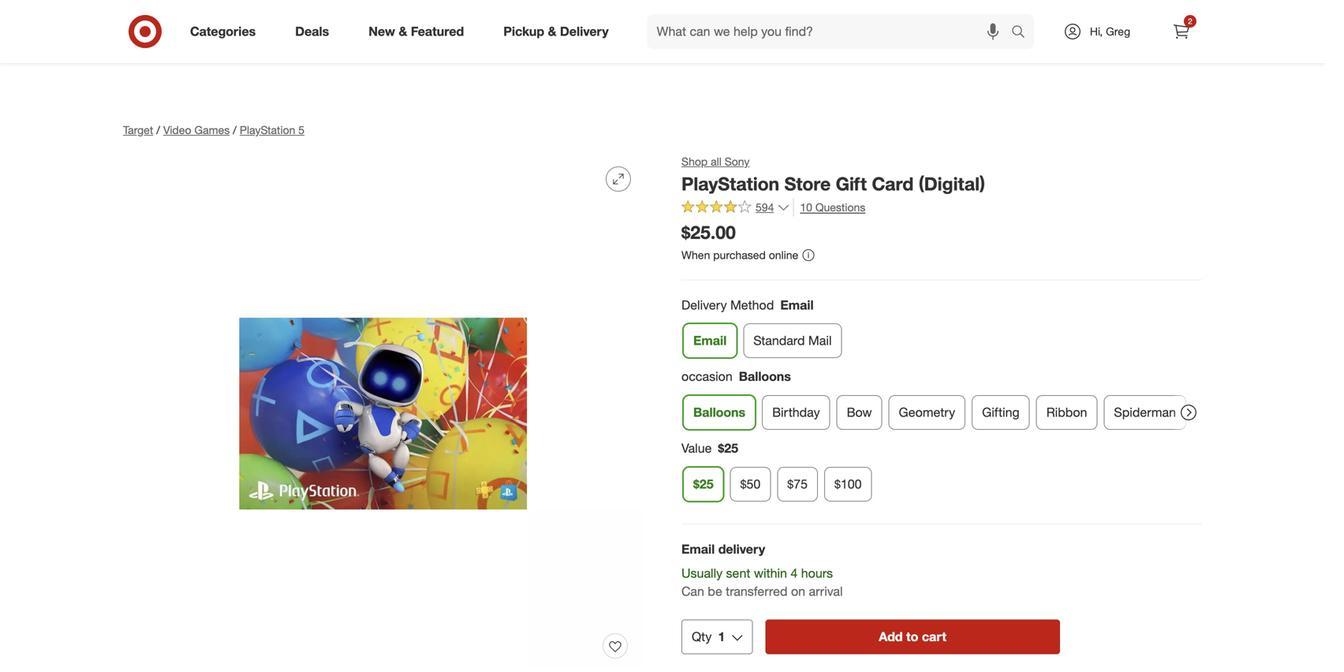 Task type: locate. For each thing, give the bounding box(es) containing it.
birthday link
[[762, 395, 830, 430]]

1 vertical spatial $25
[[693, 476, 714, 492]]

& right new
[[399, 24, 407, 39]]

594
[[756, 200, 774, 214]]

cart
[[922, 629, 947, 644]]

playstation store gift card (digital), 1 of 2 image
[[123, 154, 644, 668]]

card
[[872, 173, 914, 195]]

mail
[[808, 333, 832, 348]]

birthday
[[772, 405, 820, 420]]

& inside "link"
[[548, 24, 557, 39]]

ribbon link
[[1036, 395, 1098, 430]]

2 group from the top
[[680, 368, 1268, 436]]

1 horizontal spatial playstation
[[682, 173, 779, 195]]

$50 link
[[730, 467, 771, 502]]

0 horizontal spatial /
[[156, 123, 160, 137]]

2 / from the left
[[233, 123, 237, 137]]

0 vertical spatial playstation
[[240, 123, 295, 137]]

1 vertical spatial group
[[680, 368, 1268, 436]]

1 horizontal spatial &
[[548, 24, 557, 39]]

0 horizontal spatial $25
[[693, 476, 714, 492]]

pickup & delivery
[[503, 24, 609, 39]]

arrival
[[809, 584, 843, 599]]

hours
[[801, 566, 833, 581]]

2 link
[[1164, 14, 1199, 49]]

2 vertical spatial group
[[680, 439, 1202, 508]]

1 vertical spatial balloons
[[693, 405, 746, 420]]

group containing occasion
[[680, 368, 1268, 436]]

gift
[[836, 173, 867, 195]]

1 group from the top
[[680, 296, 1202, 365]]

0 vertical spatial group
[[680, 296, 1202, 365]]

balloons link
[[683, 395, 756, 430]]

balloons
[[739, 369, 791, 384], [693, 405, 746, 420]]

add to cart button
[[765, 620, 1060, 654]]

delivery
[[560, 24, 609, 39], [682, 297, 727, 313]]

1 vertical spatial playstation
[[682, 173, 779, 195]]

2 vertical spatial email
[[682, 541, 715, 557]]

standard mail link
[[743, 324, 842, 358]]

playstation left 5
[[240, 123, 295, 137]]

email up occasion
[[693, 333, 727, 348]]

email for email link
[[693, 333, 727, 348]]

0 vertical spatial delivery
[[560, 24, 609, 39]]

(digital)
[[919, 173, 985, 195]]

target link
[[123, 123, 153, 137]]

group
[[680, 296, 1202, 365], [680, 368, 1268, 436], [680, 439, 1202, 508]]

$25 right value
[[718, 441, 738, 456]]

2
[[1188, 16, 1193, 26]]

0 horizontal spatial playstation
[[240, 123, 295, 137]]

playstation
[[240, 123, 295, 137], [682, 173, 779, 195]]

1 horizontal spatial delivery
[[682, 297, 727, 313]]

add to cart
[[879, 629, 947, 644]]

/
[[156, 123, 160, 137], [233, 123, 237, 137]]

email delivery
[[682, 541, 765, 557]]

$25.00
[[682, 221, 736, 243]]

questions
[[816, 201, 866, 214]]

shop all sony playstation store gift card (digital)
[[682, 155, 985, 195]]

deals link
[[282, 14, 349, 49]]

/ right games
[[233, 123, 237, 137]]

0 vertical spatial $25
[[718, 441, 738, 456]]

video
[[163, 123, 191, 137]]

delivery method email
[[682, 297, 814, 313]]

email up usually
[[682, 541, 715, 557]]

value $25
[[682, 441, 738, 456]]

delivery right pickup
[[560, 24, 609, 39]]

2 & from the left
[[548, 24, 557, 39]]

/ left video
[[156, 123, 160, 137]]

5
[[298, 123, 305, 137]]

0 horizontal spatial delivery
[[560, 24, 609, 39]]

594 link
[[682, 199, 790, 218]]

& for pickup
[[548, 24, 557, 39]]

& inside 'link'
[[399, 24, 407, 39]]

featured
[[411, 24, 464, 39]]

email for email delivery
[[682, 541, 715, 557]]

when purchased online
[[682, 248, 798, 262]]

balloons down standard
[[739, 369, 791, 384]]

0 vertical spatial email
[[780, 297, 814, 313]]

What can we help you find? suggestions appear below search field
[[647, 14, 1015, 49]]

3 group from the top
[[680, 439, 1202, 508]]

1 vertical spatial email
[[693, 333, 727, 348]]

balloons up value $25
[[693, 405, 746, 420]]

$25 inside "link"
[[693, 476, 714, 492]]

shop
[[682, 155, 708, 168]]

$25 down value $25
[[693, 476, 714, 492]]

1 horizontal spatial /
[[233, 123, 237, 137]]

ribbon
[[1047, 405, 1087, 420]]

email
[[780, 297, 814, 313], [693, 333, 727, 348], [682, 541, 715, 557]]

playstation 5 link
[[240, 123, 305, 137]]

$75 link
[[777, 467, 818, 502]]

email up standard mail
[[780, 297, 814, 313]]

qty
[[692, 629, 712, 644]]

1 & from the left
[[399, 24, 407, 39]]

playstation down sony
[[682, 173, 779, 195]]

$25
[[718, 441, 738, 456], [693, 476, 714, 492]]

1 vertical spatial delivery
[[682, 297, 727, 313]]

delivery up email link
[[682, 297, 727, 313]]

&
[[399, 24, 407, 39], [548, 24, 557, 39]]

4
[[791, 566, 798, 581]]

& right pickup
[[548, 24, 557, 39]]

0 horizontal spatial &
[[399, 24, 407, 39]]



Task type: describe. For each thing, give the bounding box(es) containing it.
greg
[[1106, 24, 1130, 38]]

to
[[906, 629, 919, 644]]

bow link
[[837, 395, 882, 430]]

gifting link
[[972, 395, 1030, 430]]

playstation inside shop all sony playstation store gift card (digital)
[[682, 173, 779, 195]]

method
[[730, 297, 774, 313]]

categories
[[190, 24, 256, 39]]

$75
[[787, 476, 808, 492]]

pickup
[[503, 24, 544, 39]]

$25 link
[[683, 467, 724, 502]]

delivery inside "link"
[[560, 24, 609, 39]]

within
[[754, 566, 787, 581]]

usually
[[682, 566, 723, 581]]

new
[[369, 24, 395, 39]]

10 questions link
[[793, 199, 866, 217]]

sent
[[726, 566, 751, 581]]

new & featured link
[[355, 14, 484, 49]]

sony
[[725, 155, 750, 168]]

new & featured
[[369, 24, 464, 39]]

gifting
[[982, 405, 1020, 420]]

email link
[[683, 324, 737, 358]]

search
[[1004, 25, 1042, 41]]

group containing value
[[680, 439, 1202, 508]]

can
[[682, 584, 704, 599]]

1
[[718, 629, 725, 644]]

usually sent within 4 hours can be transferred on arrival
[[682, 566, 843, 599]]

occasion
[[682, 369, 733, 384]]

spiderman link
[[1104, 395, 1186, 430]]

10 questions
[[800, 201, 866, 214]]

categories link
[[177, 14, 275, 49]]

online
[[769, 248, 798, 262]]

0 vertical spatial balloons
[[739, 369, 791, 384]]

transferred
[[726, 584, 788, 599]]

deals
[[295, 24, 329, 39]]

all
[[711, 155, 722, 168]]

store
[[785, 173, 831, 195]]

occasion balloons
[[682, 369, 791, 384]]

$50
[[740, 476, 761, 492]]

bow
[[847, 405, 872, 420]]

target
[[123, 123, 153, 137]]

when
[[682, 248, 710, 262]]

video games link
[[163, 123, 230, 137]]

$100 link
[[824, 467, 872, 502]]

value
[[682, 441, 712, 456]]

purchased
[[713, 248, 766, 262]]

qty 1
[[692, 629, 725, 644]]

be
[[708, 584, 722, 599]]

hi, greg
[[1090, 24, 1130, 38]]

geometry
[[899, 405, 955, 420]]

delivery
[[718, 541, 765, 557]]

hi,
[[1090, 24, 1103, 38]]

standard mail
[[754, 333, 832, 348]]

$100
[[835, 476, 862, 492]]

add
[[879, 629, 903, 644]]

standard
[[754, 333, 805, 348]]

10
[[800, 201, 812, 214]]

search button
[[1004, 14, 1042, 52]]

group containing delivery method
[[680, 296, 1202, 365]]

1 horizontal spatial $25
[[718, 441, 738, 456]]

geometry link
[[889, 395, 966, 430]]

pickup & delivery link
[[490, 14, 628, 49]]

on
[[791, 584, 805, 599]]

1 / from the left
[[156, 123, 160, 137]]

spiderman
[[1114, 405, 1176, 420]]

target / video games / playstation 5
[[123, 123, 305, 137]]

& for new
[[399, 24, 407, 39]]

games
[[194, 123, 230, 137]]



Task type: vqa. For each thing, say whether or not it's contained in the screenshot.
"day" in $23.49 ( $0.23 /fluid ounce ) at Baton Rouge Siegen $20.99 with same-day order services
no



